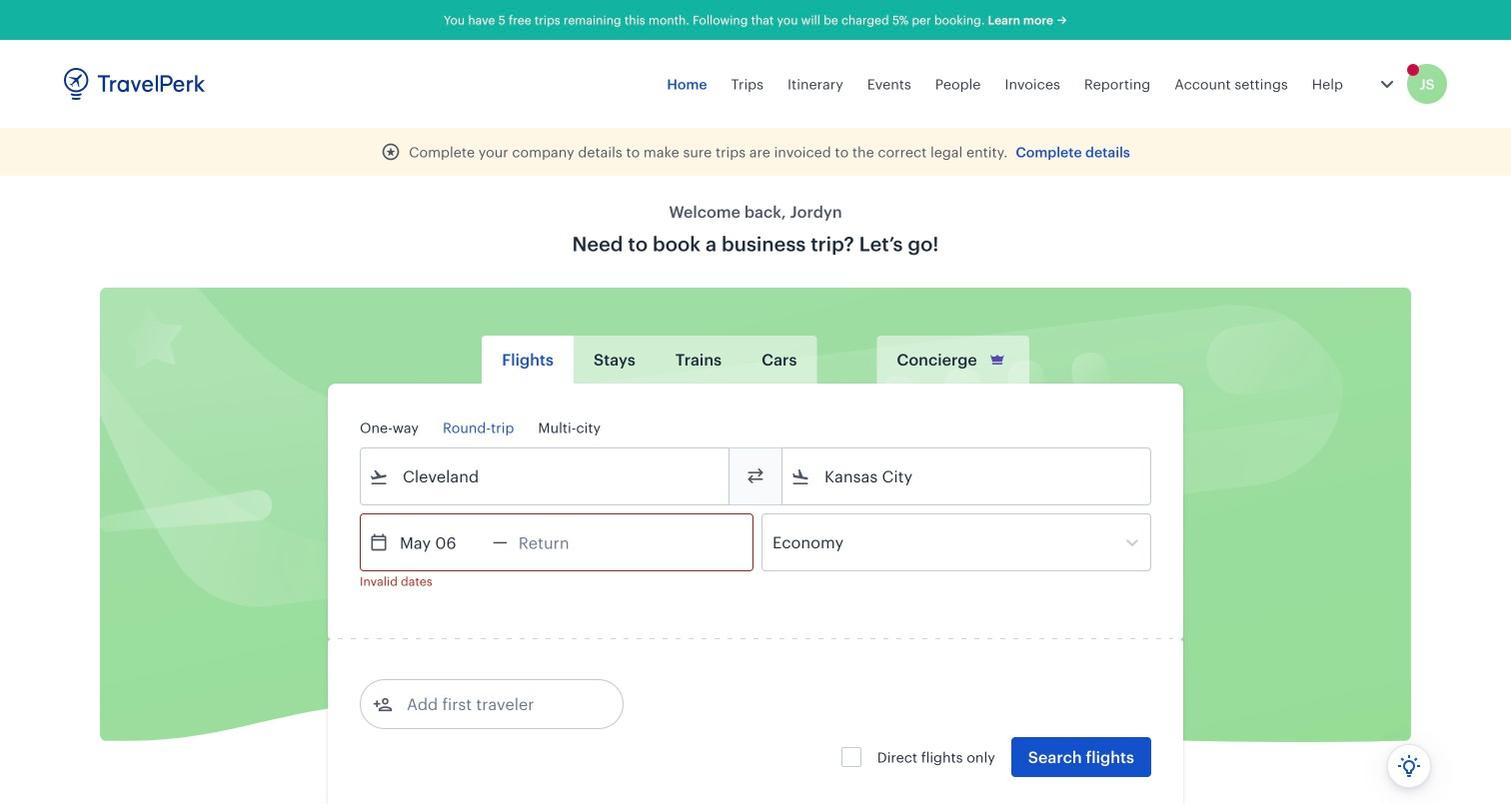 Task type: vqa. For each thing, say whether or not it's contained in the screenshot.
to search field
yes



Task type: describe. For each thing, give the bounding box(es) containing it.
Return text field
[[508, 515, 612, 571]]

Add first traveler search field
[[393, 689, 601, 721]]

From search field
[[389, 461, 703, 493]]



Task type: locate. For each thing, give the bounding box(es) containing it.
To search field
[[811, 461, 1125, 493]]

Depart text field
[[389, 515, 493, 571]]



